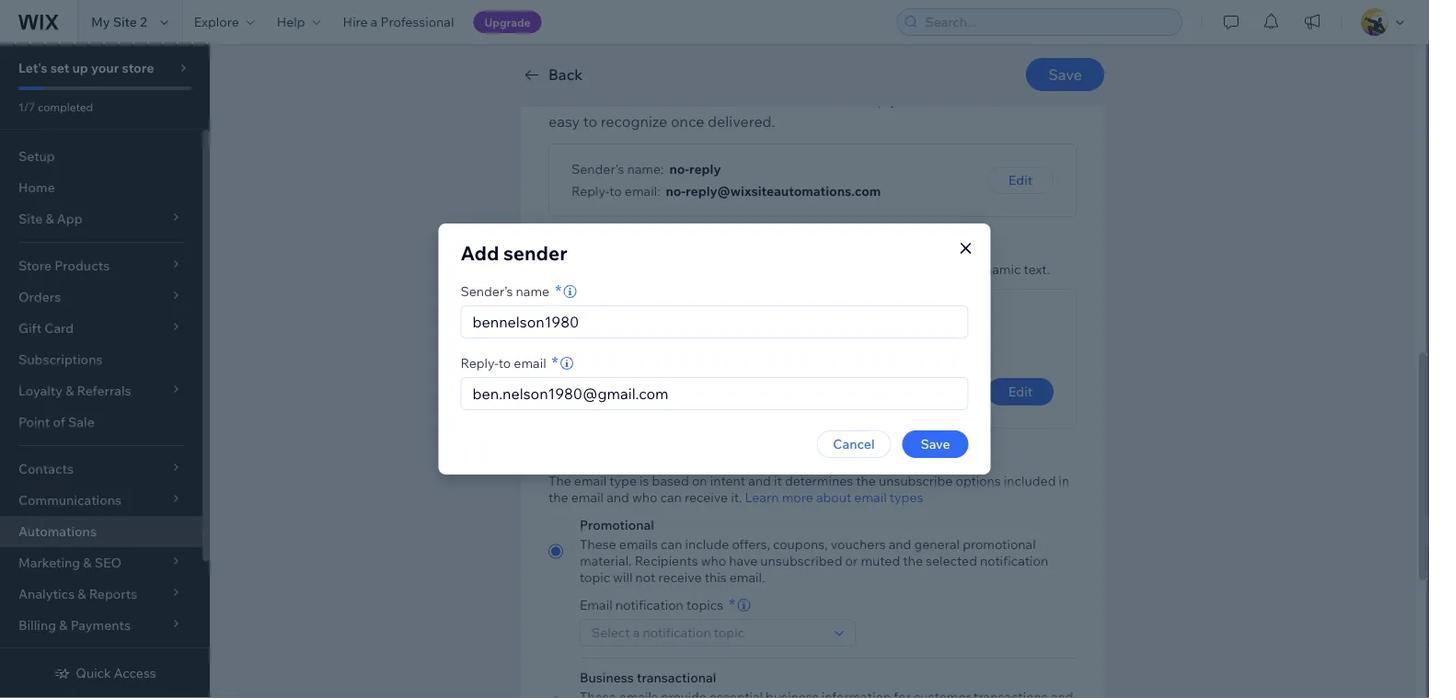 Task type: describe. For each thing, give the bounding box(es) containing it.
email inside reply-to email *
[[514, 355, 546, 371]]

add
[[461, 241, 499, 265]]

reply- inside reply-to email *
[[461, 355, 499, 371]]

the inside create an email use the template below to create your message, then personalize with dynamic text.
[[575, 261, 594, 277]]

with
[[941, 261, 967, 277]]

to inside create an email use the template below to create your message, then personalize with dynamic text.
[[693, 261, 706, 277]]

more
[[782, 490, 813, 506]]

edit for 2nd edit button from the top
[[1008, 384, 1033, 400]]

business
[[580, 670, 634, 686]]

who inside the email type is based on intent and it determines the unsubscribe options included in the email and who can receive it.
[[632, 490, 657, 506]]

point of sale link
[[0, 407, 202, 438]]

set
[[549, 453, 572, 471]]

unsubscribe
[[879, 473, 953, 489]]

point of sale
[[18, 414, 95, 430]]

site
[[113, 14, 137, 30]]

switch
[[859, 384, 900, 400]]

a inside 'link'
[[371, 14, 378, 30]]

and inside "promotional these emails can include offers, coupons, vouchers and general promotional material. recipients who have unsubscribed or muted the selected notification topic will not receive this email."
[[889, 537, 911, 553]]

promotional
[[963, 537, 1036, 553]]

1 edit button from the top
[[988, 167, 1054, 194]]

reply-to email *
[[461, 352, 558, 373]]

use
[[549, 261, 572, 277]]

email:
[[625, 183, 660, 199]]

* for reply-to email *
[[552, 352, 558, 373]]

my
[[91, 14, 110, 30]]

sender
[[549, 68, 599, 87]]

switch template
[[859, 384, 960, 400]]

notification inside "promotional these emails can include offers, coupons, vouchers and general promotional material. recipients who have unsubscribed or muted the selected notification topic will not receive this email."
[[980, 553, 1048, 569]]

* for email notification topics *
[[729, 594, 736, 615]]

reply- inside sender's name: no-reply reply-to email: no-reply@wixsiteautomations.com
[[572, 183, 610, 199]]

receive inside the email type is based on intent and it determines the unsubscribe options included in the email and who can receive it.
[[685, 490, 728, 506]]

include
[[685, 537, 729, 553]]

address
[[960, 90, 1015, 109]]

in inside the email subject: thanks for getting in touch
[[815, 330, 828, 349]]

save button for cancel button
[[902, 431, 969, 458]]

back button
[[521, 64, 583, 86]]

automated
[[612, 90, 687, 109]]

quick access
[[76, 665, 156, 682]]

cancel button
[[817, 431, 891, 458]]

email notification topics *
[[580, 594, 736, 615]]

Search... field
[[920, 9, 1176, 35]]

back
[[549, 65, 583, 84]]

upgrade button
[[473, 11, 542, 33]]

2
[[140, 14, 147, 30]]

the up learn more about email types
[[856, 473, 876, 489]]

learn more about email types link
[[745, 490, 923, 506]]

about
[[816, 490, 852, 506]]

sender's
[[572, 161, 624, 177]]

text.
[[1024, 261, 1050, 277]]

setup
[[18, 148, 55, 164]]

reply-
[[864, 90, 903, 109]]

promotional these emails can include offers, coupons, vouchers and general promotional material. recipients who have unsubscribed or muted the selected notification topic will not receive this email.
[[580, 517, 1048, 586]]

delivered.
[[708, 112, 775, 131]]

template
[[597, 261, 651, 277]]

hire
[[343, 14, 368, 30]]

subscriptions
[[18, 352, 103, 368]]

type for set email type
[[616, 453, 648, 471]]

learn more about email types
[[745, 490, 923, 506]]

to right easy
[[583, 112, 597, 131]]

types
[[890, 490, 923, 506]]

getting
[[759, 330, 812, 349]]

an
[[598, 241, 615, 260]]

of
[[53, 414, 65, 430]]

options
[[956, 473, 1001, 489]]

learn
[[745, 490, 779, 506]]

based
[[652, 473, 689, 489]]

cancel
[[833, 436, 875, 452]]

and up learn
[[748, 473, 771, 489]]

quick access button
[[54, 665, 156, 682]]

touch
[[831, 330, 873, 349]]

coupons,
[[773, 537, 828, 553]]

preview image
[[572, 312, 664, 404]]

sender's name *
[[461, 280, 562, 301]]

up
[[72, 60, 88, 76]]

sender's
[[461, 283, 513, 300]]

store
[[122, 60, 154, 76]]

emails
[[619, 537, 658, 553]]

subscriptions link
[[0, 344, 202, 376]]

to left "address"
[[903, 90, 917, 109]]

create
[[549, 241, 595, 260]]

name inside sender's name *
[[516, 283, 550, 300]]

email subject: thanks for getting in touch
[[680, 312, 873, 349]]

my site 2
[[91, 14, 147, 30]]

material.
[[580, 553, 632, 569]]

0 vertical spatial no-
[[669, 161, 689, 177]]

not
[[636, 570, 656, 586]]

on
[[692, 473, 707, 489]]

this inside sender details give this automated email a sender name and reply-to email address so it's easy to recognize once delivered.
[[583, 90, 608, 109]]

recognize
[[601, 112, 668, 131]]

is
[[640, 473, 649, 489]]

set email type
[[549, 453, 648, 471]]

let's
[[18, 60, 47, 76]]

determines
[[785, 473, 853, 489]]

a inside sender details give this automated email a sender name and reply-to email address so it's easy to recognize once delivered.
[[730, 90, 738, 109]]

details
[[602, 68, 649, 87]]

home
[[18, 179, 55, 196]]

create
[[709, 261, 747, 277]]

it
[[774, 473, 782, 489]]

automations link
[[0, 516, 202, 548]]

this inside "promotional these emails can include offers, coupons, vouchers and general promotional material. recipients who have unsubscribed or muted the selected notification topic will not receive this email."
[[705, 570, 727, 586]]

once
[[671, 112, 704, 131]]

email for *
[[580, 597, 613, 613]]

and up promotional
[[607, 490, 629, 506]]

then
[[839, 261, 867, 277]]

email inside create an email use the template below to create your message, then personalize with dynamic text.
[[619, 241, 656, 260]]



Task type: locate. For each thing, give the bounding box(es) containing it.
0 horizontal spatial sender
[[504, 241, 568, 265]]

email down topic
[[580, 597, 613, 613]]

sender inside sender details give this automated email a sender name and reply-to email address so it's easy to recognize once delivered.
[[742, 90, 789, 109]]

reply
[[689, 161, 721, 177]]

a
[[371, 14, 378, 30], [730, 90, 738, 109]]

selected
[[926, 553, 977, 569]]

receive down recipients
[[658, 570, 702, 586]]

give
[[549, 90, 580, 109]]

1 vertical spatial save button
[[902, 431, 969, 458]]

0 horizontal spatial save button
[[902, 431, 969, 458]]

and inside sender details give this automated email a sender name and reply-to email address so it's easy to recognize once delivered.
[[834, 90, 860, 109]]

offers,
[[732, 537, 770, 553]]

who down include
[[701, 553, 726, 569]]

topic
[[580, 570, 610, 586]]

0 horizontal spatial who
[[632, 490, 657, 506]]

the email type is based on intent and it determines the unsubscribe options included in the email and who can receive it.
[[549, 473, 1070, 506]]

the down the
[[549, 490, 568, 506]]

sender up sender's name *
[[504, 241, 568, 265]]

to left email:
[[610, 183, 622, 199]]

thanks
[[680, 330, 730, 349]]

add sender
[[461, 241, 568, 265]]

template
[[903, 384, 960, 400]]

0 vertical spatial notification
[[980, 553, 1048, 569]]

0 vertical spatial name
[[793, 90, 831, 109]]

message,
[[779, 261, 836, 277]]

1 vertical spatial email
[[580, 597, 613, 613]]

0 vertical spatial a
[[371, 14, 378, 30]]

promotional
[[580, 517, 654, 533]]

0 vertical spatial who
[[632, 490, 657, 506]]

to right below
[[693, 261, 706, 277]]

so
[[1018, 90, 1035, 109]]

1 horizontal spatial reply-
[[572, 183, 610, 199]]

1 vertical spatial reply-
[[461, 355, 499, 371]]

email inside learn more about email types link
[[854, 490, 887, 506]]

your inside create an email use the template below to create your message, then personalize with dynamic text.
[[750, 261, 776, 277]]

the down general
[[903, 553, 923, 569]]

below
[[654, 261, 691, 277]]

0 vertical spatial reply-
[[572, 183, 610, 199]]

in inside the email type is based on intent and it determines the unsubscribe options included in the email and who can receive it.
[[1059, 473, 1070, 489]]

1 vertical spatial sender
[[504, 241, 568, 265]]

vouchers
[[831, 537, 886, 553]]

quick
[[76, 665, 111, 682]]

2 edit button from the top
[[988, 378, 1054, 406]]

0 horizontal spatial notification
[[616, 597, 684, 613]]

* left 'preview' image
[[552, 352, 558, 373]]

1 vertical spatial your
[[750, 261, 776, 277]]

0 vertical spatial type
[[616, 453, 648, 471]]

included
[[1004, 473, 1056, 489]]

1 vertical spatial can
[[661, 537, 682, 553]]

access
[[114, 665, 156, 682]]

2 vertical spatial *
[[729, 594, 736, 615]]

0 vertical spatial *
[[555, 280, 562, 301]]

1 horizontal spatial who
[[701, 553, 726, 569]]

email up thanks
[[680, 312, 713, 328]]

reply- down sender's
[[572, 183, 610, 199]]

name down 'use' at the left top of page
[[516, 283, 550, 300]]

your right create
[[750, 261, 776, 277]]

edit for 1st edit button from the top of the page
[[1008, 172, 1033, 188]]

notification down promotional
[[980, 553, 1048, 569]]

to
[[903, 90, 917, 109], [583, 112, 597, 131], [610, 183, 622, 199], [693, 261, 706, 277], [499, 355, 511, 371]]

0 vertical spatial save
[[1048, 65, 1082, 84]]

edit button down so
[[988, 167, 1054, 194]]

email for for
[[680, 312, 713, 328]]

0 vertical spatial can
[[660, 490, 682, 506]]

to inside sender's name: no-reply reply-to email: no-reply@wixsiteautomations.com
[[610, 183, 622, 199]]

your inside sidebar element
[[91, 60, 119, 76]]

can inside "promotional these emails can include offers, coupons, vouchers and general promotional material. recipients who have unsubscribed or muted the selected notification topic will not receive this email."
[[661, 537, 682, 553]]

0 horizontal spatial a
[[371, 14, 378, 30]]

in
[[815, 330, 828, 349], [1059, 473, 1070, 489]]

receive inside "promotional these emails can include offers, coupons, vouchers and general promotional material. recipients who have unsubscribed or muted the selected notification topic will not receive this email."
[[658, 570, 702, 586]]

it.
[[731, 490, 742, 506]]

save for back 'button'
[[1048, 65, 1082, 84]]

type
[[616, 453, 648, 471], [609, 473, 637, 489]]

home link
[[0, 172, 202, 203]]

1 horizontal spatial email
[[680, 312, 713, 328]]

1 horizontal spatial sender
[[742, 90, 789, 109]]

1 vertical spatial name
[[516, 283, 550, 300]]

a up the delivered.
[[730, 90, 738, 109]]

0 vertical spatial sender
[[742, 90, 789, 109]]

name
[[793, 90, 831, 109], [516, 283, 550, 300]]

0 horizontal spatial reply-
[[461, 355, 499, 371]]

switch template button
[[843, 378, 976, 406]]

this
[[583, 90, 608, 109], [705, 570, 727, 586]]

email inside the email subject: thanks for getting in touch
[[680, 312, 713, 328]]

in right included
[[1059, 473, 1070, 489]]

and up the muted
[[889, 537, 911, 553]]

1/7
[[18, 100, 35, 114]]

save up unsubscribe
[[921, 436, 950, 452]]

recipients
[[635, 553, 698, 569]]

edit button right template
[[988, 378, 1054, 406]]

1 vertical spatial this
[[705, 570, 727, 586]]

1 vertical spatial save
[[921, 436, 950, 452]]

subject:
[[716, 312, 763, 328]]

easy
[[549, 112, 580, 131]]

help
[[277, 14, 305, 30]]

1 vertical spatial edit
[[1008, 384, 1033, 400]]

to down sender's name *
[[499, 355, 511, 371]]

type for the email type is based on intent and it determines the unsubscribe options included in the email and who can receive it.
[[609, 473, 637, 489]]

and left reply-
[[834, 90, 860, 109]]

0 horizontal spatial name
[[516, 283, 550, 300]]

reply- down sender's
[[461, 355, 499, 371]]

a right hire
[[371, 14, 378, 30]]

create an email use the template below to create your message, then personalize with dynamic text.
[[549, 241, 1050, 277]]

this down sender
[[583, 90, 608, 109]]

1 horizontal spatial a
[[730, 90, 738, 109]]

dynamic
[[970, 261, 1021, 277]]

0 vertical spatial in
[[815, 330, 828, 349]]

1 horizontal spatial your
[[750, 261, 776, 277]]

Reply-to email email field
[[467, 378, 962, 410]]

1 horizontal spatial save button
[[1026, 58, 1104, 91]]

type up is on the bottom of page
[[616, 453, 648, 471]]

sender up the delivered.
[[742, 90, 789, 109]]

1 vertical spatial in
[[1059, 473, 1070, 489]]

1 vertical spatial a
[[730, 90, 738, 109]]

hire a professional
[[343, 14, 454, 30]]

0 vertical spatial edit button
[[988, 167, 1054, 194]]

type left is on the bottom of page
[[609, 473, 637, 489]]

automations
[[18, 524, 97, 540]]

1/7 completed
[[18, 100, 93, 114]]

Sender's name field
[[467, 306, 962, 338]]

1 vertical spatial *
[[552, 352, 558, 373]]

it's
[[1038, 90, 1057, 109]]

no- right name:
[[669, 161, 689, 177]]

reply@wixsiteautomations.com
[[686, 183, 881, 199]]

who down is on the bottom of page
[[632, 490, 657, 506]]

muted
[[861, 553, 900, 569]]

1 horizontal spatial this
[[705, 570, 727, 586]]

notification inside email notification topics *
[[616, 597, 684, 613]]

point
[[18, 414, 50, 430]]

save up "it's"
[[1048, 65, 1082, 84]]

save button up unsubscribe
[[902, 431, 969, 458]]

completed
[[38, 100, 93, 114]]

can inside the email type is based on intent and it determines the unsubscribe options included in the email and who can receive it.
[[660, 490, 682, 506]]

0 vertical spatial your
[[91, 60, 119, 76]]

* down 'use' at the left top of page
[[555, 280, 562, 301]]

0 vertical spatial email
[[680, 312, 713, 328]]

upgrade
[[484, 15, 531, 29]]

no-
[[669, 161, 689, 177], [666, 183, 686, 199]]

edit down so
[[1008, 172, 1033, 188]]

who inside "promotional these emails can include offers, coupons, vouchers and general promotional material. recipients who have unsubscribed or muted the selected notification topic will not receive this email."
[[701, 553, 726, 569]]

1 vertical spatial no-
[[666, 183, 686, 199]]

your
[[91, 60, 119, 76], [750, 261, 776, 277]]

hire a professional link
[[332, 0, 465, 44]]

1 edit from the top
[[1008, 172, 1033, 188]]

* right topics
[[729, 594, 736, 615]]

2 edit from the top
[[1008, 384, 1033, 400]]

and
[[834, 90, 860, 109], [748, 473, 771, 489], [607, 490, 629, 506], [889, 537, 911, 553]]

1 horizontal spatial save
[[1048, 65, 1082, 84]]

save button for back 'button'
[[1026, 58, 1104, 91]]

1 vertical spatial who
[[701, 553, 726, 569]]

for
[[733, 330, 756, 349]]

can up recipients
[[661, 537, 682, 553]]

sidebar element
[[0, 44, 210, 699]]

the inside "promotional these emails can include offers, coupons, vouchers and general promotional material. recipients who have unsubscribed or muted the selected notification topic will not receive this email."
[[903, 553, 923, 569]]

0 horizontal spatial this
[[583, 90, 608, 109]]

let's set up your store
[[18, 60, 154, 76]]

the
[[549, 473, 571, 489]]

1 horizontal spatial in
[[1059, 473, 1070, 489]]

name left reply-
[[793, 90, 831, 109]]

unsubscribed
[[761, 553, 843, 569]]

name inside sender details give this automated email a sender name and reply-to email address so it's easy to recognize once delivered.
[[793, 90, 831, 109]]

edit right template
[[1008, 384, 1033, 400]]

1 vertical spatial edit button
[[988, 378, 1054, 406]]

receive
[[685, 490, 728, 506], [658, 570, 702, 586]]

1 horizontal spatial notification
[[980, 553, 1048, 569]]

have
[[729, 553, 758, 569]]

1 vertical spatial type
[[609, 473, 637, 489]]

save button
[[1026, 58, 1104, 91], [902, 431, 969, 458]]

in left touch
[[815, 330, 828, 349]]

this up topics
[[705, 570, 727, 586]]

receive down on
[[685, 490, 728, 506]]

0 horizontal spatial your
[[91, 60, 119, 76]]

save for cancel button
[[921, 436, 950, 452]]

no- right email:
[[666, 183, 686, 199]]

type inside the email type is based on intent and it determines the unsubscribe options included in the email and who can receive it.
[[609, 473, 637, 489]]

0 vertical spatial save button
[[1026, 58, 1104, 91]]

0 vertical spatial receive
[[685, 490, 728, 506]]

topics
[[687, 597, 723, 613]]

0 vertical spatial this
[[583, 90, 608, 109]]

general
[[914, 537, 960, 553]]

Email notification topics field
[[586, 620, 829, 646]]

personalize
[[870, 261, 938, 277]]

your right "up"
[[91, 60, 119, 76]]

save button down 'search...' field on the right top of page
[[1026, 58, 1104, 91]]

email inside email notification topics *
[[580, 597, 613, 613]]

email
[[690, 90, 727, 109], [920, 90, 957, 109], [619, 241, 656, 260], [514, 355, 546, 371], [576, 453, 613, 471], [574, 473, 607, 489], [571, 490, 604, 506], [854, 490, 887, 506]]

1 vertical spatial receive
[[658, 570, 702, 586]]

0 horizontal spatial in
[[815, 330, 828, 349]]

transactional
[[637, 670, 716, 686]]

0 horizontal spatial email
[[580, 597, 613, 613]]

can down based
[[660, 490, 682, 506]]

email.
[[730, 570, 765, 586]]

to inside reply-to email *
[[499, 355, 511, 371]]

the down create
[[575, 261, 594, 277]]

1 vertical spatial notification
[[616, 597, 684, 613]]

0 horizontal spatial save
[[921, 436, 950, 452]]

these
[[580, 537, 616, 553]]

notification down the not
[[616, 597, 684, 613]]

0 vertical spatial edit
[[1008, 172, 1033, 188]]

sender details give this automated email a sender name and reply-to email address so it's easy to recognize once delivered.
[[549, 68, 1057, 131]]

professional
[[381, 14, 454, 30]]

1 horizontal spatial name
[[793, 90, 831, 109]]

the
[[575, 261, 594, 277], [856, 473, 876, 489], [549, 490, 568, 506], [903, 553, 923, 569]]

reply-
[[572, 183, 610, 199], [461, 355, 499, 371]]



Task type: vqa. For each thing, say whether or not it's contained in the screenshot.
Sell
no



